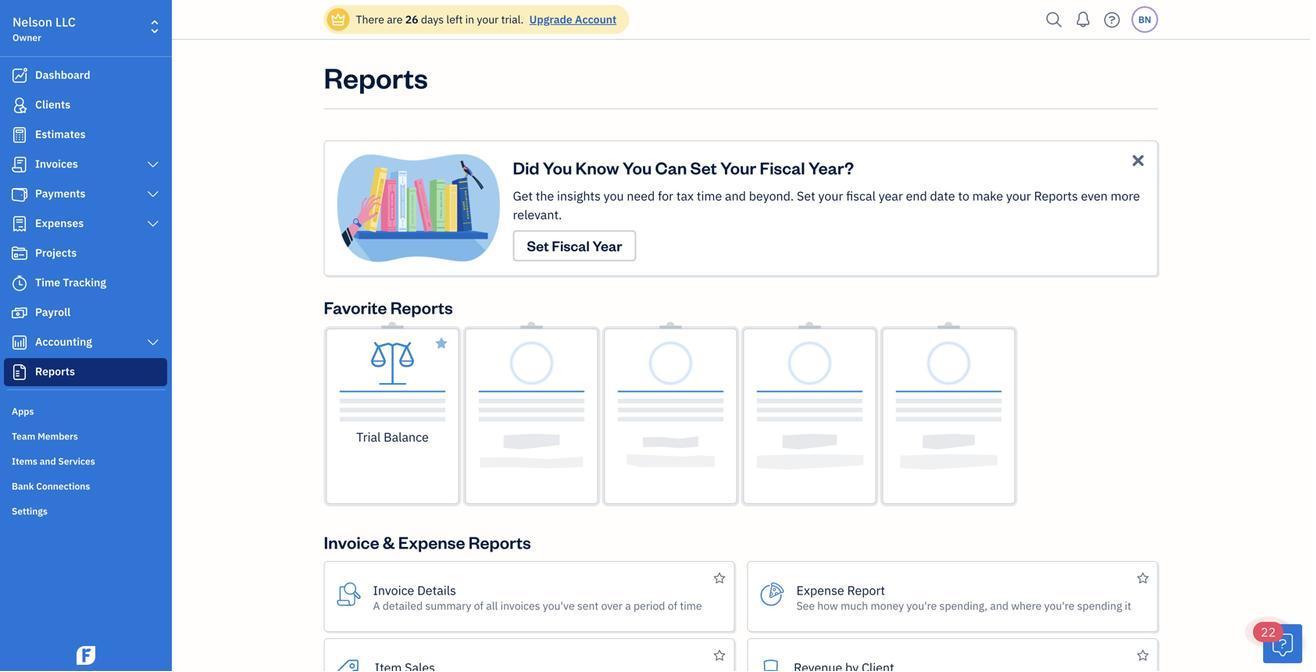 Task type: describe. For each thing, give the bounding box(es) containing it.
team members link
[[4, 424, 167, 448]]

1 of from the left
[[474, 599, 483, 614]]

bank connections
[[12, 480, 90, 493]]

connections
[[36, 480, 90, 493]]

owner
[[12, 31, 41, 44]]

2 you from the left
[[622, 157, 652, 179]]

to
[[958, 188, 969, 204]]

report
[[847, 583, 885, 599]]

payment image
[[10, 187, 29, 202]]

1 horizontal spatial your
[[818, 188, 843, 204]]

you
[[604, 188, 624, 204]]

did you know you can set your fiscal year? image
[[337, 154, 513, 263]]

favorite
[[324, 296, 387, 319]]

services
[[58, 455, 95, 468]]

bank
[[12, 480, 34, 493]]

in
[[465, 12, 474, 27]]

upgrade
[[529, 12, 572, 27]]

even
[[1081, 188, 1108, 204]]

clients
[[35, 97, 70, 112]]

did you know you can set your fiscal year?
[[513, 157, 854, 179]]

how
[[817, 599, 838, 614]]

update favorite status for revenue by client image
[[1137, 647, 1149, 666]]

a
[[373, 599, 380, 614]]

0 horizontal spatial your
[[477, 12, 499, 27]]

close image
[[1129, 152, 1147, 170]]

settings link
[[4, 499, 167, 523]]

team members
[[12, 430, 78, 443]]

items
[[12, 455, 37, 468]]

time tracking
[[35, 275, 106, 290]]

for
[[658, 188, 673, 204]]

expense inside expense report see how much money you're spending, and where you're spending it
[[796, 583, 844, 599]]

year
[[879, 188, 903, 204]]

days
[[421, 12, 444, 27]]

payroll
[[35, 305, 71, 319]]

2 of from the left
[[668, 599, 677, 614]]

trial balance link
[[324, 327, 461, 507]]

period
[[634, 599, 665, 614]]

bn
[[1138, 13, 1151, 26]]

are
[[387, 12, 403, 27]]

set fiscal year
[[527, 237, 622, 255]]

accounting
[[35, 335, 92, 349]]

client image
[[10, 98, 29, 113]]

items and services
[[12, 455, 95, 468]]

end
[[906, 188, 927, 204]]

invoices link
[[4, 151, 167, 179]]

see
[[796, 599, 815, 614]]

items and services link
[[4, 449, 167, 473]]

there
[[356, 12, 384, 27]]

money image
[[10, 305, 29, 321]]

expenses
[[35, 216, 84, 230]]

insights
[[557, 188, 601, 204]]

notifications image
[[1071, 4, 1096, 35]]

set inside button
[[527, 237, 549, 255]]

fiscal
[[846, 188, 876, 204]]

main element
[[0, 0, 211, 672]]

reports up star icon
[[390, 296, 453, 319]]

time inside invoice details a detailed summary of all invoices you've sent over a period of time
[[680, 599, 702, 614]]

projects link
[[4, 240, 167, 268]]

chevron large down image for payments
[[146, 188, 160, 201]]

star image
[[436, 334, 447, 353]]

0 vertical spatial expense
[[398, 532, 465, 554]]

payroll link
[[4, 299, 167, 327]]

get
[[513, 188, 533, 204]]

members
[[38, 430, 78, 443]]

trial.
[[501, 12, 524, 27]]

spending
[[1077, 599, 1122, 614]]

invoice details a detailed summary of all invoices you've sent over a period of time
[[373, 583, 702, 614]]

1 you're from the left
[[907, 599, 937, 614]]

year
[[592, 237, 622, 255]]

detailed
[[383, 599, 423, 614]]

trial
[[356, 429, 381, 446]]

update favorite status for item sales image
[[714, 647, 725, 666]]

much
[[841, 599, 868, 614]]

all
[[486, 599, 498, 614]]

dashboard image
[[10, 68, 29, 84]]

projects
[[35, 246, 77, 260]]

fiscal inside button
[[552, 237, 590, 255]]

estimates link
[[4, 121, 167, 149]]

tax
[[676, 188, 694, 204]]

chevron large down image for expenses
[[146, 218, 160, 230]]

sent
[[577, 599, 599, 614]]

balance
[[384, 429, 429, 446]]

set inside get the insights you need for tax time and beyond. set your fiscal year end date to make your reports even more relevant.
[[797, 188, 815, 204]]

team
[[12, 430, 35, 443]]

go to help image
[[1099, 8, 1124, 32]]

llc
[[55, 14, 76, 30]]

&
[[383, 532, 395, 554]]



Task type: vqa. For each thing, say whether or not it's contained in the screenshot.
'Expense' to the right
yes



Task type: locate. For each thing, give the bounding box(es) containing it.
favorite reports
[[324, 296, 453, 319]]

invoice
[[324, 532, 379, 554], [373, 583, 414, 599]]

1 vertical spatial and
[[40, 455, 56, 468]]

expense image
[[10, 216, 29, 232]]

time
[[697, 188, 722, 204], [680, 599, 702, 614]]

fiscal up beyond.
[[760, 157, 805, 179]]

your
[[720, 157, 756, 179]]

over
[[601, 599, 623, 614]]

invoice inside invoice details a detailed summary of all invoices you've sent over a period of time
[[373, 583, 414, 599]]

set fiscal year button
[[513, 230, 636, 262]]

and inside the main element
[[40, 455, 56, 468]]

0 horizontal spatial of
[[474, 599, 483, 614]]

expenses link
[[4, 210, 167, 238]]

set right beyond.
[[797, 188, 815, 204]]

apps
[[12, 405, 34, 418]]

clients link
[[4, 91, 167, 120]]

summary
[[425, 599, 471, 614]]

0 horizontal spatial expense
[[398, 532, 465, 554]]

and left the where
[[990, 599, 1009, 614]]

1 horizontal spatial you're
[[1044, 599, 1075, 614]]

project image
[[10, 246, 29, 262]]

there are 26 days left in your trial. upgrade account
[[356, 12, 617, 27]]

upgrade account link
[[526, 12, 617, 27]]

you're
[[907, 599, 937, 614], [1044, 599, 1075, 614]]

reports down accounting in the left of the page
[[35, 364, 75, 379]]

1 vertical spatial fiscal
[[552, 237, 590, 255]]

time
[[35, 275, 60, 290]]

2 vertical spatial and
[[990, 599, 1009, 614]]

invoice for invoice details a detailed summary of all invoices you've sent over a period of time
[[373, 583, 414, 599]]

1 vertical spatial invoice
[[373, 583, 414, 599]]

year?
[[808, 157, 854, 179]]

reports left "even"
[[1034, 188, 1078, 204]]

expense left report
[[796, 583, 844, 599]]

1 horizontal spatial you
[[622, 157, 652, 179]]

time inside get the insights you need for tax time and beyond. set your fiscal year end date to make your reports even more relevant.
[[697, 188, 722, 204]]

26
[[405, 12, 418, 27]]

chevron large down image inside expenses link
[[146, 218, 160, 230]]

update favorite status for expense report image
[[1137, 569, 1149, 589]]

crown image
[[330, 11, 346, 28]]

1 chevron large down image from the top
[[146, 159, 160, 171]]

payments link
[[4, 180, 167, 209]]

nelson
[[12, 14, 52, 30]]

reports down there
[[324, 59, 428, 96]]

1 vertical spatial set
[[797, 188, 815, 204]]

settings
[[12, 505, 48, 518]]

chevron large down image up payments 'link'
[[146, 159, 160, 171]]

make
[[972, 188, 1003, 204]]

0 horizontal spatial set
[[527, 237, 549, 255]]

reports up all
[[469, 532, 531, 554]]

chevron large down image for invoices
[[146, 159, 160, 171]]

0 vertical spatial invoice
[[324, 532, 379, 554]]

search image
[[1042, 8, 1067, 32]]

more
[[1111, 188, 1140, 204]]

a
[[625, 599, 631, 614]]

reports inside get the insights you need for tax time and beyond. set your fiscal year end date to make your reports even more relevant.
[[1034, 188, 1078, 204]]

can
[[655, 157, 687, 179]]

expense
[[398, 532, 465, 554], [796, 583, 844, 599]]

date
[[930, 188, 955, 204]]

and down your in the top right of the page
[[725, 188, 746, 204]]

set down relevant.
[[527, 237, 549, 255]]

0 vertical spatial fiscal
[[760, 157, 805, 179]]

details
[[417, 583, 456, 599]]

trial balance
[[356, 429, 429, 446]]

did
[[513, 157, 539, 179]]

1 vertical spatial expense
[[796, 583, 844, 599]]

invoice for invoice & expense reports
[[324, 532, 379, 554]]

and inside get the insights you need for tax time and beyond. set your fiscal year end date to make your reports even more relevant.
[[725, 188, 746, 204]]

report image
[[10, 365, 29, 380]]

dashboard
[[35, 68, 90, 82]]

it
[[1125, 599, 1131, 614]]

timer image
[[10, 276, 29, 291]]

invoice left the &
[[324, 532, 379, 554]]

expense report see how much money you're spending, and where you're spending it
[[796, 583, 1131, 614]]

chevron large down image up expenses link
[[146, 188, 160, 201]]

set
[[690, 157, 717, 179], [797, 188, 815, 204], [527, 237, 549, 255]]

reports link
[[4, 359, 167, 387]]

fiscal
[[760, 157, 805, 179], [552, 237, 590, 255]]

of
[[474, 599, 483, 614], [668, 599, 677, 614]]

2 you're from the left
[[1044, 599, 1075, 614]]

dashboard link
[[4, 62, 167, 90]]

payments
[[35, 186, 86, 201]]

1 you from the left
[[543, 157, 572, 179]]

and for insights
[[725, 188, 746, 204]]

time right "tax"
[[697, 188, 722, 204]]

reports inside the main element
[[35, 364, 75, 379]]

relevant.
[[513, 207, 562, 223]]

2 vertical spatial set
[[527, 237, 549, 255]]

set right can
[[690, 157, 717, 179]]

1 vertical spatial time
[[680, 599, 702, 614]]

and for see
[[990, 599, 1009, 614]]

apps link
[[4, 399, 167, 423]]

bn button
[[1132, 6, 1158, 33]]

your right in
[[477, 12, 499, 27]]

0 vertical spatial set
[[690, 157, 717, 179]]

expense right the &
[[398, 532, 465, 554]]

your right make
[[1006, 188, 1031, 204]]

time tracking link
[[4, 270, 167, 298]]

of right period
[[668, 599, 677, 614]]

estimates
[[35, 127, 86, 141]]

your down year?
[[818, 188, 843, 204]]

of left all
[[474, 599, 483, 614]]

1 horizontal spatial set
[[690, 157, 717, 179]]

estimate image
[[10, 127, 29, 143]]

know
[[575, 157, 619, 179]]

spending,
[[939, 599, 988, 614]]

2 horizontal spatial set
[[797, 188, 815, 204]]

1 horizontal spatial fiscal
[[760, 157, 805, 179]]

money
[[871, 599, 904, 614]]

invoices
[[500, 599, 540, 614]]

chevron large down image for accounting
[[146, 337, 160, 349]]

invoice image
[[10, 157, 29, 173]]

2 horizontal spatial your
[[1006, 188, 1031, 204]]

22 button
[[1253, 623, 1302, 664]]

2 chevron large down image from the top
[[146, 188, 160, 201]]

invoice & expense reports
[[324, 532, 531, 554]]

22
[[1261, 625, 1276, 641]]

get the insights you need for tax time and beyond. set your fiscal year end date to make your reports even more relevant.
[[513, 188, 1140, 223]]

you up need
[[622, 157, 652, 179]]

0 horizontal spatial and
[[40, 455, 56, 468]]

and inside expense report see how much money you're spending, and where you're spending it
[[990, 599, 1009, 614]]

chevron large down image down payments 'link'
[[146, 218, 160, 230]]

chevron large down image
[[146, 159, 160, 171], [146, 188, 160, 201], [146, 218, 160, 230], [146, 337, 160, 349]]

and right items
[[40, 455, 56, 468]]

the
[[536, 188, 554, 204]]

0 horizontal spatial you're
[[907, 599, 937, 614]]

update favorite status for invoice details image
[[714, 569, 725, 589]]

freshbooks image
[[73, 647, 98, 666]]

chevron large down image inside accounting link
[[146, 337, 160, 349]]

you've
[[543, 599, 575, 614]]

invoice left details
[[373, 583, 414, 599]]

need
[[627, 188, 655, 204]]

1 horizontal spatial of
[[668, 599, 677, 614]]

0 horizontal spatial fiscal
[[552, 237, 590, 255]]

bank connections link
[[4, 474, 167, 498]]

3 chevron large down image from the top
[[146, 218, 160, 230]]

you're right 'money'
[[907, 599, 937, 614]]

you're right the where
[[1044, 599, 1075, 614]]

4 chevron large down image from the top
[[146, 337, 160, 349]]

account
[[575, 12, 617, 27]]

time right period
[[680, 599, 702, 614]]

chevron large down image down payroll link
[[146, 337, 160, 349]]

1 horizontal spatial and
[[725, 188, 746, 204]]

0 vertical spatial and
[[725, 188, 746, 204]]

beyond.
[[749, 188, 794, 204]]

where
[[1011, 599, 1042, 614]]

fiscal left year
[[552, 237, 590, 255]]

resource center badge image
[[1263, 625, 1302, 664]]

0 horizontal spatial you
[[543, 157, 572, 179]]

2 horizontal spatial and
[[990, 599, 1009, 614]]

tracking
[[63, 275, 106, 290]]

0 vertical spatial time
[[697, 188, 722, 204]]

chart image
[[10, 335, 29, 351]]

accounting link
[[4, 329, 167, 357]]

you up the
[[543, 157, 572, 179]]

1 horizontal spatial expense
[[796, 583, 844, 599]]

invoices
[[35, 157, 78, 171]]



